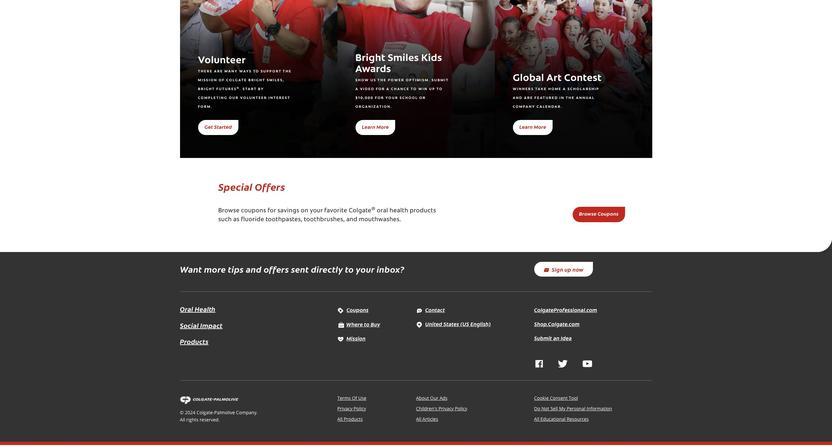 Task type: describe. For each thing, give the bounding box(es) containing it.
volunteer
[[240, 96, 267, 100]]

submit an idea
[[535, 335, 572, 342]]

scholarship
[[568, 88, 600, 91]]

learn more link for bright smiles kids awards
[[356, 120, 396, 135]]

children's
[[416, 406, 438, 412]]

united
[[426, 321, 443, 328]]

terms
[[338, 395, 351, 402]]

oral
[[377, 208, 388, 214]]

our
[[229, 96, 239, 100]]

company
[[513, 105, 536, 109]]

social impact link
[[180, 321, 223, 331]]

learn more for bright smiles kids awards
[[362, 123, 389, 130]]

sign up now link
[[535, 262, 593, 277]]

power
[[388, 79, 405, 82]]

art
[[547, 74, 562, 84]]

cookie consent tool
[[535, 395, 578, 402]]

social
[[180, 321, 199, 330]]

all products
[[338, 416, 363, 423]]

reserved.
[[200, 417, 220, 423]]

your inside browse coupons for savings on your favorite colgate ® oral health products such as fluoride toothpastes, toothbrushes, and mouthwashes.
[[310, 208, 323, 214]]

global art contest
[[513, 74, 602, 84]]

buy
[[371, 321, 381, 328]]

mission link
[[338, 335, 366, 342]]

on
[[301, 208, 309, 214]]

awards
[[356, 65, 391, 75]]

winners take home a scholarship and are featured in the annual company calendar.
[[513, 88, 600, 109]]

win
[[419, 88, 428, 91]]

chance
[[391, 88, 410, 91]]

up
[[565, 266, 572, 273]]

mission
[[198, 79, 217, 82]]

all for all articles
[[416, 416, 422, 423]]

now
[[573, 266, 584, 273]]

resources
[[567, 416, 589, 423]]

consent
[[550, 395, 568, 402]]

smiles
[[388, 54, 419, 64]]

personal
[[567, 406, 586, 412]]

offers
[[264, 264, 289, 275]]

all educational resources link
[[535, 416, 589, 423]]

shop.colgate.com link
[[535, 321, 580, 328]]

calendar.
[[537, 105, 563, 109]]

annual
[[576, 96, 595, 100]]

contact link
[[416, 307, 445, 314]]

in
[[560, 96, 565, 100]]

form.
[[198, 105, 213, 109]]

where to buy
[[346, 321, 381, 328]]

learn for global art contest
[[520, 123, 533, 130]]

terms of use
[[338, 395, 367, 402]]

about
[[416, 395, 429, 402]]

by
[[258, 88, 264, 91]]

colgate-
[[197, 410, 214, 416]]

1 vertical spatial your
[[356, 264, 375, 275]]

learn more link for global art contest
[[513, 120, 553, 135]]

more
[[204, 264, 226, 275]]

favorite
[[325, 208, 347, 214]]

are inside there are many ways to support the mission of colgate bright smiles, bright futures
[[214, 70, 223, 73]]

2 policy from the left
[[455, 406, 468, 412]]

2 horizontal spatial to
[[437, 88, 443, 91]]

about our ads
[[416, 395, 448, 402]]

1 horizontal spatial coupons
[[598, 210, 619, 217]]

optimism.
[[406, 79, 430, 82]]

oral
[[180, 305, 193, 314]]

rights
[[186, 417, 199, 423]]

want
[[180, 264, 202, 275]]

support
[[261, 70, 282, 73]]

all articles
[[416, 416, 438, 423]]

learn for bright smiles kids awards
[[362, 123, 376, 130]]

get
[[205, 123, 213, 130]]

colgate
[[226, 79, 247, 82]]

toothbrushes,
[[304, 217, 345, 223]]

are inside winners take home a scholarship and are featured in the annual company calendar.
[[524, 96, 533, 100]]

company.
[[236, 410, 258, 416]]

want more tips and offers sent directly to your inbox?
[[180, 264, 405, 275]]

ads
[[440, 395, 448, 402]]

© 2024 colgate-palmolive company. all rights reserved.
[[180, 410, 258, 423]]

as
[[233, 217, 240, 223]]

kids
[[422, 54, 442, 64]]

school
[[400, 96, 418, 100]]

smiles,
[[267, 79, 285, 82]]

® inside browse coupons for savings on your favorite colgate ® oral health products such as fluoride toothpastes, toothbrushes, and mouthwashes.
[[372, 207, 376, 212]]

the inside winners take home a scholarship and are featured in the annual company calendar.
[[566, 96, 575, 100]]

show us the power optimism. submit a video for a chance to win up to $10,000 for your school or organization.
[[356, 79, 449, 109]]

learn more for global art contest
[[520, 123, 547, 130]]

browse for browse coupons
[[579, 210, 597, 217]]

special
[[218, 180, 253, 194]]

1 vertical spatial to
[[364, 321, 370, 328]]

colgateprofessional.com link
[[535, 307, 598, 314]]

® . start by completing our volunteer interest form.
[[198, 87, 290, 109]]

sent
[[291, 264, 309, 275]]

bright smiles kids awards
[[356, 54, 442, 75]]

volunteer
[[198, 56, 246, 66]]

articles
[[423, 416, 438, 423]]

1 horizontal spatial bright
[[249, 79, 265, 82]]

twitter image
[[558, 360, 568, 368]]

toothpastes,
[[266, 217, 303, 223]]

1 policy from the left
[[354, 406, 366, 412]]

1 privacy from the left
[[338, 406, 353, 412]]

(us
[[461, 321, 470, 328]]

organization.
[[356, 105, 392, 109]]

colgate
[[349, 208, 372, 214]]

or
[[420, 96, 426, 100]]

inbox?
[[377, 264, 405, 275]]

2 a from the left
[[387, 88, 390, 91]]

and
[[513, 96, 523, 100]]



Task type: vqa. For each thing, say whether or not it's contained in the screenshot.
Mint for Charcoal
no



Task type: locate. For each thing, give the bounding box(es) containing it.
youtube image
[[583, 360, 593, 368]]

products down social
[[180, 337, 209, 346]]

browse
[[218, 208, 240, 214], [579, 210, 597, 217]]

0 vertical spatial bright
[[249, 79, 265, 82]]

learn down organization.
[[362, 123, 376, 130]]

a left video
[[356, 88, 359, 91]]

products
[[180, 337, 209, 346], [344, 416, 363, 423]]

submit an idea link
[[535, 335, 572, 342]]

©
[[180, 410, 184, 416]]

0 horizontal spatial and
[[246, 264, 262, 275]]

1 horizontal spatial to
[[411, 88, 417, 91]]

sign
[[552, 266, 564, 273]]

0 vertical spatial are
[[214, 70, 223, 73]]

get started
[[205, 123, 232, 130]]

0 vertical spatial products
[[180, 337, 209, 346]]

1 horizontal spatial ®
[[372, 207, 376, 212]]

1 vertical spatial ®
[[372, 207, 376, 212]]

completing
[[198, 96, 228, 100]]

1 a from the left
[[356, 88, 359, 91]]

all
[[338, 416, 343, 423], [416, 416, 422, 423], [535, 416, 540, 423], [180, 417, 185, 423]]

about our ads link
[[416, 395, 448, 402]]

there are many ways to support the mission of colgate bright smiles, bright futures
[[198, 70, 292, 91]]

1 horizontal spatial are
[[524, 96, 533, 100]]

0 horizontal spatial bright
[[198, 88, 215, 91]]

3 a from the left
[[563, 88, 567, 91]]

products
[[410, 208, 436, 214]]

the inside there are many ways to support the mission of colgate bright smiles, bright futures
[[283, 70, 292, 73]]

0 horizontal spatial to
[[253, 70, 259, 73]]

offers
[[255, 180, 285, 194]]

1 horizontal spatial your
[[356, 264, 375, 275]]

rounded corner image
[[818, 238, 833, 252]]

privacy
[[338, 406, 353, 412], [439, 406, 454, 412]]

2 learn from the left
[[520, 123, 533, 130]]

interest
[[269, 96, 290, 100]]

your
[[310, 208, 323, 214], [356, 264, 375, 275]]

0 horizontal spatial products
[[180, 337, 209, 346]]

where
[[346, 321, 363, 328]]

2 horizontal spatial a
[[563, 88, 567, 91]]

all products link
[[338, 416, 363, 423]]

1 horizontal spatial browse
[[579, 210, 597, 217]]

palmolive
[[214, 410, 235, 416]]

us
[[371, 79, 377, 82]]

your left inbox?
[[356, 264, 375, 275]]

0 horizontal spatial coupons
[[347, 307, 369, 314]]

coupons
[[598, 210, 619, 217], [347, 307, 369, 314]]

0 horizontal spatial more
[[377, 123, 389, 130]]

1 horizontal spatial the
[[378, 79, 387, 82]]

bright
[[249, 79, 265, 82], [198, 88, 215, 91]]

savings
[[278, 208, 300, 214]]

privacy policy
[[338, 406, 366, 412]]

more down the calendar. at the right of page
[[534, 123, 547, 130]]

a inside winners take home a scholarship and are featured in the annual company calendar.
[[563, 88, 567, 91]]

1 horizontal spatial learn more link
[[513, 120, 553, 135]]

learn more link down organization.
[[356, 120, 396, 135]]

all down © at left
[[180, 417, 185, 423]]

winners
[[513, 88, 534, 91]]

2 privacy from the left
[[439, 406, 454, 412]]

to left win
[[411, 88, 417, 91]]

are
[[214, 70, 223, 73], [524, 96, 533, 100]]

social impact
[[180, 321, 223, 330]]

learn more link down company
[[513, 120, 553, 135]]

home
[[549, 88, 562, 91]]

1 vertical spatial are
[[524, 96, 533, 100]]

there
[[198, 70, 213, 73]]

bright
[[356, 54, 386, 64]]

all down do
[[535, 416, 540, 423]]

show
[[356, 79, 369, 82]]

all down the privacy policy link
[[338, 416, 343, 423]]

all for all educational resources
[[535, 416, 540, 423]]

1 horizontal spatial a
[[387, 88, 390, 91]]

special offers
[[218, 180, 285, 194]]

and inside browse coupons for savings on your favorite colgate ® oral health products such as fluoride toothpastes, toothbrushes, and mouthwashes.
[[347, 217, 358, 223]]

0 vertical spatial coupons
[[598, 210, 619, 217]]

learn more link
[[356, 120, 396, 135], [513, 120, 553, 135]]

all for all products
[[338, 416, 343, 423]]

2 more from the left
[[534, 123, 547, 130]]

0 vertical spatial ®
[[237, 87, 240, 89]]

0 vertical spatial the
[[283, 70, 292, 73]]

your
[[386, 96, 398, 100]]

mouthwashes.
[[359, 217, 401, 223]]

0 vertical spatial to
[[345, 264, 354, 275]]

to right up
[[437, 88, 443, 91]]

more
[[377, 123, 389, 130], [534, 123, 547, 130]]

fluoride
[[241, 217, 264, 223]]

a
[[356, 88, 359, 91], [387, 88, 390, 91], [563, 88, 567, 91]]

are up of at left
[[214, 70, 223, 73]]

cookie
[[535, 395, 549, 402]]

2 vertical spatial the
[[566, 96, 575, 100]]

® down colgate
[[237, 87, 240, 89]]

0 horizontal spatial are
[[214, 70, 223, 73]]

1 horizontal spatial policy
[[455, 406, 468, 412]]

health
[[390, 208, 409, 214]]

to right directly
[[345, 264, 354, 275]]

more for bright
[[377, 123, 389, 130]]

tips
[[228, 264, 244, 275]]

tool
[[569, 395, 578, 402]]

health
[[195, 305, 216, 314]]

children's privacy policy
[[416, 406, 468, 412]]

1 horizontal spatial learn more
[[520, 123, 547, 130]]

the
[[283, 70, 292, 73], [378, 79, 387, 82], [566, 96, 575, 100]]

1 learn more link from the left
[[356, 120, 396, 135]]

1 horizontal spatial to
[[364, 321, 370, 328]]

1 vertical spatial and
[[246, 264, 262, 275]]

2 learn more from the left
[[520, 123, 547, 130]]

privacy down terms
[[338, 406, 353, 412]]

where to buy link
[[338, 321, 381, 328]]

browse for browse coupons for savings on your favorite colgate ® oral health products such as fluoride toothpastes, toothbrushes, and mouthwashes.
[[218, 208, 240, 214]]

for
[[268, 208, 276, 214]]

1 vertical spatial coupons
[[347, 307, 369, 314]]

oral health link
[[180, 305, 216, 314]]

a up your
[[387, 88, 390, 91]]

2024
[[185, 410, 196, 416]]

1 horizontal spatial learn
[[520, 123, 533, 130]]

and down colgate in the top of the page
[[347, 217, 358, 223]]

my
[[560, 406, 566, 412]]

up
[[429, 88, 436, 91]]

many
[[225, 70, 238, 73]]

2 learn more link from the left
[[513, 120, 553, 135]]

featured
[[535, 96, 558, 100]]

our
[[430, 395, 439, 402]]

1 horizontal spatial and
[[347, 217, 358, 223]]

your right on
[[310, 208, 323, 214]]

use
[[359, 395, 367, 402]]

bright up by
[[249, 79, 265, 82]]

of
[[352, 395, 357, 402]]

start
[[243, 88, 257, 91]]

the inside show us the power optimism. submit a video for a chance to win up to $10,000 for your school or organization.
[[378, 79, 387, 82]]

0 horizontal spatial learn more link
[[356, 120, 396, 135]]

to left buy at left
[[364, 321, 370, 328]]

0 horizontal spatial the
[[283, 70, 292, 73]]

learn more down organization.
[[362, 123, 389, 130]]

1 vertical spatial bright
[[198, 88, 215, 91]]

0 horizontal spatial learn
[[362, 123, 376, 130]]

oral health
[[180, 305, 216, 314]]

bright down mission on the top left of the page
[[198, 88, 215, 91]]

do not sell my personal information
[[535, 406, 613, 412]]

0 horizontal spatial browse
[[218, 208, 240, 214]]

1 vertical spatial the
[[378, 79, 387, 82]]

privacy down the 'ads'
[[439, 406, 454, 412]]

2 horizontal spatial the
[[566, 96, 575, 100]]

educational
[[541, 416, 566, 423]]

learn more down company
[[520, 123, 547, 130]]

english)
[[471, 321, 491, 328]]

colgateprofessional.com
[[535, 307, 598, 314]]

all inside © 2024 colgate-palmolive company. all rights reserved.
[[180, 417, 185, 423]]

to right ways
[[253, 70, 259, 73]]

the up smiles,
[[283, 70, 292, 73]]

for down us at the top
[[376, 88, 385, 91]]

to inside there are many ways to support the mission of colgate bright smiles, bright futures
[[253, 70, 259, 73]]

privacy policy link
[[338, 406, 366, 412]]

more for global
[[534, 123, 547, 130]]

0 horizontal spatial ®
[[237, 87, 240, 89]]

information
[[587, 406, 613, 412]]

0 horizontal spatial policy
[[354, 406, 366, 412]]

are up company
[[524, 96, 533, 100]]

and right tips
[[246, 264, 262, 275]]

ways
[[239, 70, 252, 73]]

to
[[345, 264, 354, 275], [364, 321, 370, 328]]

1 horizontal spatial privacy
[[439, 406, 454, 412]]

browse inside browse coupons for savings on your favorite colgate ® oral health products such as fluoride toothpastes, toothbrushes, and mouthwashes.
[[218, 208, 240, 214]]

united states (us english)
[[426, 321, 491, 328]]

1 more from the left
[[377, 123, 389, 130]]

mission
[[347, 335, 366, 342]]

for up organization.
[[375, 96, 384, 100]]

such
[[218, 217, 232, 223]]

0 horizontal spatial a
[[356, 88, 359, 91]]

shop.colgate.com
[[535, 321, 580, 328]]

0 vertical spatial for
[[376, 88, 385, 91]]

® inside '® . start by completing our volunteer interest form.'
[[237, 87, 240, 89]]

1 horizontal spatial products
[[344, 416, 363, 423]]

more down organization.
[[377, 123, 389, 130]]

started
[[214, 123, 232, 130]]

browse coupons
[[579, 210, 619, 217]]

0 horizontal spatial learn more
[[362, 123, 389, 130]]

learn
[[362, 123, 376, 130], [520, 123, 533, 130]]

facebook image
[[536, 360, 543, 368]]

1 learn more from the left
[[362, 123, 389, 130]]

1 vertical spatial products
[[344, 416, 363, 423]]

0 vertical spatial and
[[347, 217, 358, 223]]

to
[[253, 70, 259, 73], [411, 88, 417, 91], [437, 88, 443, 91]]

the right us at the top
[[378, 79, 387, 82]]

0 horizontal spatial privacy
[[338, 406, 353, 412]]

1 learn from the left
[[362, 123, 376, 130]]

® left oral
[[372, 207, 376, 212]]

1 vertical spatial for
[[375, 96, 384, 100]]

0 horizontal spatial to
[[345, 264, 354, 275]]

browse inside browse coupons link
[[579, 210, 597, 217]]

coupons
[[241, 208, 266, 214]]

the right 'in'
[[566, 96, 575, 100]]

a up 'in'
[[563, 88, 567, 91]]

1 horizontal spatial more
[[534, 123, 547, 130]]

0 vertical spatial your
[[310, 208, 323, 214]]

products down the privacy policy link
[[344, 416, 363, 423]]

learn down company
[[520, 123, 533, 130]]

0 horizontal spatial your
[[310, 208, 323, 214]]

all left articles
[[416, 416, 422, 423]]



